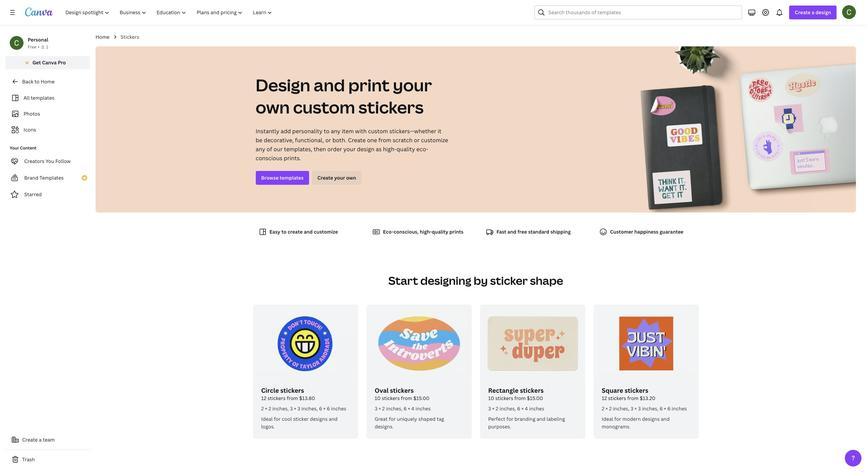 Task type: vqa. For each thing, say whether or not it's contained in the screenshot.
the left a
yes



Task type: describe. For each thing, give the bounding box(es) containing it.
quality inside instantly add personality to any item with custom stickers—whether it be decorative, functional, or both. create one from scratch or customize any of our templates, then order your design as high-quality eco- conscious prints.
[[397, 145, 415, 153]]

create your own
[[317, 174, 356, 181]]

2 3 from the left
[[297, 405, 300, 412]]

2 × 2 inches, 3 × 3 inches, 6 × 6 inches for circle stickers
[[261, 405, 346, 412]]

back to home link
[[6, 75, 90, 89]]

add
[[281, 127, 291, 135]]

it
[[438, 127, 441, 135]]

free
[[518, 228, 527, 235]]

your inside design and print your own custom stickers
[[393, 74, 432, 96]]

6 6 from the left
[[667, 405, 671, 412]]

1 × from the left
[[265, 405, 267, 412]]

brand
[[24, 174, 38, 181]]

from for oval stickers
[[401, 395, 412, 402]]

follow
[[55, 158, 71, 164]]

all templates link
[[10, 91, 86, 105]]

circle stickers image
[[253, 305, 358, 384]]

and inside the ideal for cool sticker designs and logos.
[[329, 416, 338, 422]]

1 horizontal spatial quality
[[432, 228, 448, 235]]

•
[[38, 44, 39, 50]]

prints.
[[284, 154, 301, 162]]

icons
[[24, 126, 36, 133]]

tag
[[437, 416, 444, 422]]

6 × from the left
[[492, 405, 495, 412]]

2 for rectangle
[[496, 405, 498, 412]]

get canva pro button
[[6, 56, 90, 69]]

to for easy to create and customize
[[281, 228, 286, 235]]

brand templates link
[[6, 171, 90, 185]]

5 6 from the left
[[660, 405, 663, 412]]

Search search field
[[548, 6, 738, 19]]

a for team
[[39, 436, 42, 443]]

starred link
[[6, 188, 90, 201]]

your content
[[10, 145, 36, 151]]

from for circle stickers
[[287, 395, 298, 402]]

cool
[[282, 416, 292, 422]]

1 vertical spatial home
[[41, 78, 55, 85]]

a for design
[[812, 9, 814, 16]]

stickers right rectangle
[[520, 386, 544, 395]]

modern
[[622, 416, 641, 422]]

all
[[24, 94, 30, 101]]

ideal for square
[[602, 416, 613, 422]]

eco-
[[383, 228, 394, 235]]

for for rectangle
[[507, 416, 513, 422]]

inches, for rectangle
[[500, 405, 516, 412]]

be
[[256, 136, 262, 144]]

one
[[367, 136, 377, 144]]

3 inches from the left
[[529, 405, 544, 412]]

home link
[[96, 33, 109, 41]]

by
[[474, 273, 488, 288]]

easy to create and customize
[[269, 228, 338, 235]]

4 × from the left
[[379, 405, 381, 412]]

design inside instantly add personality to any item with custom stickers—whether it be decorative, functional, or both. create one from scratch or customize any of our templates, then order your design as high-quality eco- conscious prints.
[[357, 145, 374, 153]]

create your own button
[[312, 171, 362, 185]]

free •
[[28, 44, 39, 50]]

branding
[[515, 416, 535, 422]]

inches, for oval
[[386, 405, 402, 412]]

eco-conscious, high-quality prints
[[383, 228, 463, 235]]

3 × 2 inches, 6 × 4 inches for oval
[[375, 405, 431, 412]]

square stickers 12 stickers from $13.20
[[602, 386, 655, 402]]

1 vertical spatial high-
[[420, 228, 432, 235]]

shape
[[530, 273, 563, 288]]

0 vertical spatial home
[[96, 34, 109, 40]]

then
[[314, 145, 326, 153]]

12 for square stickers
[[602, 395, 607, 402]]

6 inches, from the left
[[642, 405, 658, 412]]

to inside instantly add personality to any item with custom stickers—whether it be decorative, functional, or both. create one from scratch or customize any of our templates, then order your design as high-quality eco- conscious prints.
[[324, 127, 329, 135]]

guarantee
[[660, 228, 683, 235]]

stickers inside design and print your own custom stickers
[[359, 96, 424, 118]]

oval stickers link
[[375, 386, 463, 395]]

1 or from the left
[[325, 136, 331, 144]]

design
[[256, 74, 310, 96]]

easy
[[269, 228, 280, 235]]

10 for rectangle stickers
[[488, 395, 494, 402]]

0 horizontal spatial customize
[[314, 228, 338, 235]]

designing
[[420, 273, 471, 288]]

stickers
[[121, 34, 139, 40]]

1
[[46, 44, 48, 50]]

stickers up $13.80
[[280, 386, 304, 395]]

circle stickers 12 stickers from $13.80
[[261, 386, 315, 402]]

personal
[[28, 36, 48, 43]]

1 2 from the left
[[261, 405, 264, 412]]

1 inches from the left
[[331, 405, 346, 412]]

designs inside the ideal for cool sticker designs and logos.
[[310, 416, 328, 422]]

rectangle stickers image
[[480, 305, 585, 384]]

rectangle stickers link
[[488, 386, 577, 395]]

3 × 2 inches, 6 × 4 inches for rectangle
[[488, 405, 544, 412]]

start
[[388, 273, 418, 288]]

own inside design and print your own custom stickers
[[256, 96, 290, 118]]

5 × from the left
[[408, 405, 410, 412]]

icons link
[[10, 123, 86, 136]]

order
[[327, 145, 342, 153]]

trash link
[[6, 453, 90, 467]]

2 for square
[[609, 405, 612, 412]]

for for oval
[[389, 416, 396, 422]]

0 vertical spatial any
[[331, 127, 340, 135]]

free
[[28, 44, 36, 50]]

perfect
[[488, 416, 505, 422]]

3 × from the left
[[323, 405, 326, 412]]

templates for all templates
[[31, 94, 54, 101]]

prints
[[449, 228, 463, 235]]

stickers—whether
[[389, 127, 436, 135]]

stickers down the oval
[[382, 395, 400, 402]]

from inside instantly add personality to any item with custom stickers—whether it be decorative, functional, or both. create one from scratch or customize any of our templates, then order your design as high-quality eco- conscious prints.
[[378, 136, 391, 144]]

4 for oval stickers
[[411, 405, 414, 412]]

2 inches from the left
[[416, 405, 431, 412]]

great
[[375, 416, 388, 422]]

fast
[[497, 228, 506, 235]]

our
[[274, 145, 283, 153]]

2 × 2 inches, 3 × 3 inches, 6 × 6 inches for square stickers
[[602, 405, 687, 412]]

creators you follow
[[24, 158, 71, 164]]

content
[[20, 145, 36, 151]]

you
[[46, 158, 54, 164]]

10 × from the left
[[664, 405, 666, 412]]

start designing by sticker shape
[[388, 273, 563, 288]]

all templates
[[24, 94, 54, 101]]

print
[[348, 74, 390, 96]]

great for uniquely shaped tag designs.
[[375, 416, 444, 430]]

as
[[376, 145, 382, 153]]

square
[[602, 386, 623, 395]]

get
[[32, 59, 41, 66]]

stickers down the circle
[[268, 395, 286, 402]]

designs inside ideal for modern designs and monograms.
[[642, 416, 660, 422]]

oval stickers image
[[366, 305, 472, 384]]

shaped
[[418, 416, 436, 422]]

with
[[355, 127, 367, 135]]

5 3 from the left
[[631, 405, 633, 412]]

inches, for square
[[613, 405, 629, 412]]



Task type: locate. For each thing, give the bounding box(es) containing it.
0 vertical spatial quality
[[397, 145, 415, 153]]

1 12 from the left
[[261, 395, 266, 402]]

design down one
[[357, 145, 374, 153]]

× up the ideal for cool sticker designs and logos.
[[294, 405, 296, 412]]

6
[[319, 405, 322, 412], [327, 405, 330, 412], [404, 405, 407, 412], [517, 405, 520, 412], [660, 405, 663, 412], [667, 405, 671, 412]]

1 10 from the left
[[375, 395, 381, 402]]

1 3 × 2 inches, 6 × 4 inches from the left
[[375, 405, 431, 412]]

team
[[43, 436, 55, 443]]

× down circle stickers link
[[323, 405, 326, 412]]

1 horizontal spatial high-
[[420, 228, 432, 235]]

templates right 'all'
[[31, 94, 54, 101]]

circle stickers link
[[261, 386, 350, 395]]

and inside ideal for modern designs and monograms.
[[661, 416, 670, 422]]

0 horizontal spatial 4
[[411, 405, 414, 412]]

1 horizontal spatial 12
[[602, 395, 607, 402]]

inches, down $13.20 at the bottom right
[[642, 405, 658, 412]]

1 inches, from the left
[[272, 405, 289, 412]]

custom up one
[[368, 127, 388, 135]]

1 designs from the left
[[310, 416, 328, 422]]

create for create a team
[[22, 436, 38, 443]]

to up "then" in the left of the page
[[324, 127, 329, 135]]

happiness
[[634, 228, 658, 235]]

designs.
[[375, 423, 394, 430]]

3 × 2 inches, 6 × 4 inches up uniquely
[[375, 405, 431, 412]]

1 horizontal spatial customize
[[421, 136, 448, 144]]

0 horizontal spatial 2 × 2 inches, 3 × 3 inches, 6 × 6 inches
[[261, 405, 346, 412]]

1 vertical spatial sticker
[[293, 416, 309, 422]]

any
[[331, 127, 340, 135], [256, 145, 265, 153]]

sticker inside the ideal for cool sticker designs and logos.
[[293, 416, 309, 422]]

customize down it
[[421, 136, 448, 144]]

oval stickers 10 stickers from $15.00
[[375, 386, 430, 402]]

create a team button
[[6, 433, 90, 447]]

1 vertical spatial own
[[346, 174, 356, 181]]

templates down prints.
[[280, 174, 304, 181]]

ideal up logos.
[[261, 416, 273, 422]]

conscious,
[[394, 228, 419, 235]]

customer happiness guarantee
[[610, 228, 683, 235]]

0 vertical spatial sticker
[[490, 273, 528, 288]]

your
[[393, 74, 432, 96], [343, 145, 356, 153], [334, 174, 345, 181]]

0 vertical spatial to
[[34, 78, 39, 85]]

× up great
[[379, 405, 381, 412]]

design
[[816, 9, 831, 16], [357, 145, 374, 153]]

1 horizontal spatial 4
[[525, 405, 528, 412]]

3 for from the left
[[507, 416, 513, 422]]

3 × 2 inches, 6 × 4 inches up branding
[[488, 405, 544, 412]]

$15.00
[[413, 395, 430, 402], [527, 395, 543, 402]]

for for circle
[[274, 416, 281, 422]]

a inside create a design dropdown button
[[812, 9, 814, 16]]

or down stickers—whether
[[414, 136, 420, 144]]

4 up uniquely
[[411, 405, 414, 412]]

circle
[[261, 386, 279, 395]]

get canva pro
[[32, 59, 66, 66]]

custom up personality
[[293, 96, 355, 118]]

0 horizontal spatial home
[[41, 78, 55, 85]]

0 horizontal spatial any
[[256, 145, 265, 153]]

4 6 from the left
[[517, 405, 520, 412]]

2 10 from the left
[[488, 395, 494, 402]]

sticker for by
[[490, 273, 528, 288]]

custom
[[293, 96, 355, 118], [368, 127, 388, 135]]

a inside create a team button
[[39, 436, 42, 443]]

1 6 from the left
[[319, 405, 322, 412]]

9 × from the left
[[635, 405, 637, 412]]

12 inside circle stickers 12 stickers from $13.80
[[261, 395, 266, 402]]

1 horizontal spatial design
[[816, 9, 831, 16]]

2 × 2 inches, 3 × 3 inches, 6 × 6 inches
[[261, 405, 346, 412], [602, 405, 687, 412]]

quality
[[397, 145, 415, 153], [432, 228, 448, 235]]

and inside the perfect for branding and labeling purposes.
[[537, 416, 545, 422]]

design and print your own custom stickers image
[[634, 46, 856, 213]]

× down square stickers "link" in the right bottom of the page
[[664, 405, 666, 412]]

2 2 × 2 inches, 3 × 3 inches, 6 × 6 inches from the left
[[602, 405, 687, 412]]

1 horizontal spatial 3 × 2 inches, 6 × 4 inches
[[488, 405, 544, 412]]

high- inside instantly add personality to any item with custom stickers—whether it be decorative, functional, or both. create one from scratch or customize any of our templates, then order your design as high-quality eco- conscious prints.
[[383, 145, 397, 153]]

from inside oval stickers 10 stickers from $15.00
[[401, 395, 412, 402]]

create a design
[[795, 9, 831, 16]]

back to home
[[22, 78, 55, 85]]

high- right conscious,
[[420, 228, 432, 235]]

to for back to home
[[34, 78, 39, 85]]

customize inside instantly add personality to any item with custom stickers—whether it be decorative, functional, or both. create one from scratch or customize any of our templates, then order your design as high-quality eco- conscious prints.
[[421, 136, 448, 144]]

×
[[265, 405, 267, 412], [294, 405, 296, 412], [323, 405, 326, 412], [379, 405, 381, 412], [408, 405, 410, 412], [492, 405, 495, 412], [521, 405, 524, 412], [606, 405, 608, 412], [635, 405, 637, 412], [664, 405, 666, 412]]

create inside create your own button
[[317, 174, 333, 181]]

5 2 from the left
[[602, 405, 604, 412]]

2 3 × 2 inches, 6 × 4 inches from the left
[[488, 405, 544, 412]]

6 3 from the left
[[638, 405, 641, 412]]

any left of
[[256, 145, 265, 153]]

from up as
[[378, 136, 391, 144]]

rectangle stickers 10 stickers from $15.00
[[488, 386, 544, 402]]

and inside design and print your own custom stickers
[[314, 74, 345, 96]]

0 horizontal spatial ideal
[[261, 416, 273, 422]]

0 horizontal spatial own
[[256, 96, 290, 118]]

own down instantly add personality to any item with custom stickers—whether it be decorative, functional, or both. create one from scratch or customize any of our templates, then order your design as high-quality eco- conscious prints.
[[346, 174, 356, 181]]

templates
[[31, 94, 54, 101], [280, 174, 304, 181]]

designs down $13.80
[[310, 416, 328, 422]]

1 horizontal spatial or
[[414, 136, 420, 144]]

1 3 from the left
[[290, 405, 293, 412]]

canva
[[42, 59, 57, 66]]

of
[[267, 145, 272, 153]]

1 horizontal spatial 2 × 2 inches, 3 × 3 inches, 6 × 6 inches
[[602, 405, 687, 412]]

0 horizontal spatial or
[[325, 136, 331, 144]]

stickers up $13.20 at the bottom right
[[625, 386, 648, 395]]

1 horizontal spatial custom
[[368, 127, 388, 135]]

decorative,
[[264, 136, 294, 144]]

$15.00 inside rectangle stickers 10 stickers from $15.00
[[527, 395, 543, 402]]

quality down scratch
[[397, 145, 415, 153]]

2 × 2 inches, 3 × 3 inches, 6 × 6 inches down $13.20 at the bottom right
[[602, 405, 687, 412]]

0 vertical spatial high-
[[383, 145, 397, 153]]

stickers down the square
[[608, 395, 626, 402]]

4 for rectangle stickers
[[525, 405, 528, 412]]

any up both.
[[331, 127, 340, 135]]

ideal inside the ideal for cool sticker designs and logos.
[[261, 416, 273, 422]]

to right back
[[34, 78, 39, 85]]

logos.
[[261, 423, 275, 430]]

1 horizontal spatial sticker
[[490, 273, 528, 288]]

conscious
[[256, 154, 282, 162]]

4 2 from the left
[[496, 405, 498, 412]]

labeling
[[547, 416, 565, 422]]

stickers up stickers—whether
[[359, 96, 424, 118]]

1 4 from the left
[[411, 405, 414, 412]]

for
[[274, 416, 281, 422], [389, 416, 396, 422], [507, 416, 513, 422], [614, 416, 621, 422]]

personality
[[292, 127, 322, 135]]

to right easy
[[281, 228, 286, 235]]

1 vertical spatial your
[[343, 145, 356, 153]]

functional,
[[295, 136, 324, 144]]

0 horizontal spatial quality
[[397, 145, 415, 153]]

shipping
[[551, 228, 571, 235]]

for up monograms.
[[614, 416, 621, 422]]

1 horizontal spatial $15.00
[[527, 395, 543, 402]]

inches, up cool
[[272, 405, 289, 412]]

own up instantly
[[256, 96, 290, 118]]

0 horizontal spatial $15.00
[[413, 395, 430, 402]]

ideal inside ideal for modern designs and monograms.
[[602, 416, 613, 422]]

0 vertical spatial design
[[816, 9, 831, 16]]

× up logos.
[[265, 405, 267, 412]]

from for square stickers
[[627, 395, 639, 402]]

0 horizontal spatial design
[[357, 145, 374, 153]]

templates for browse templates
[[280, 174, 304, 181]]

8 × from the left
[[606, 405, 608, 412]]

1 horizontal spatial a
[[812, 9, 814, 16]]

browse
[[261, 174, 279, 181]]

from left $13.20 at the bottom right
[[627, 395, 639, 402]]

2 2 from the left
[[268, 405, 271, 412]]

standard
[[528, 228, 549, 235]]

design left christina overa icon
[[816, 9, 831, 16]]

create inside create a design dropdown button
[[795, 9, 811, 16]]

4 3 from the left
[[488, 405, 491, 412]]

custom inside design and print your own custom stickers
[[293, 96, 355, 118]]

4 for from the left
[[614, 416, 621, 422]]

$13.80
[[299, 395, 315, 402]]

design and print your own custom stickers
[[256, 74, 432, 118]]

sticker right by at right bottom
[[490, 273, 528, 288]]

0 vertical spatial customize
[[421, 136, 448, 144]]

0 horizontal spatial to
[[34, 78, 39, 85]]

2 for from the left
[[389, 416, 396, 422]]

your
[[10, 145, 19, 151]]

or
[[325, 136, 331, 144], [414, 136, 420, 144]]

2 vertical spatial your
[[334, 174, 345, 181]]

for inside great for uniquely shaped tag designs.
[[389, 416, 396, 422]]

1 horizontal spatial templates
[[280, 174, 304, 181]]

6 2 from the left
[[609, 405, 612, 412]]

3 6 from the left
[[404, 405, 407, 412]]

create for create a design
[[795, 9, 811, 16]]

× up modern
[[635, 405, 637, 412]]

1 vertical spatial design
[[357, 145, 374, 153]]

for inside ideal for modern designs and monograms.
[[614, 416, 621, 422]]

from for rectangle stickers
[[514, 395, 526, 402]]

2 ideal from the left
[[602, 416, 613, 422]]

inches,
[[272, 405, 289, 412], [301, 405, 318, 412], [386, 405, 402, 412], [500, 405, 516, 412], [613, 405, 629, 412], [642, 405, 658, 412]]

12
[[261, 395, 266, 402], [602, 395, 607, 402]]

10
[[375, 395, 381, 402], [488, 395, 494, 402]]

0 horizontal spatial custom
[[293, 96, 355, 118]]

4 inches, from the left
[[500, 405, 516, 412]]

ideal for cool sticker designs and logos.
[[261, 416, 338, 430]]

scratch
[[393, 136, 413, 144]]

inches
[[331, 405, 346, 412], [416, 405, 431, 412], [529, 405, 544, 412], [672, 405, 687, 412]]

photos
[[24, 110, 40, 117]]

create
[[288, 228, 303, 235]]

creators you follow link
[[6, 154, 90, 168]]

inches, up perfect
[[500, 405, 516, 412]]

for up purposes. on the bottom right of the page
[[507, 416, 513, 422]]

create inside create a team button
[[22, 436, 38, 443]]

or up order in the top of the page
[[325, 136, 331, 144]]

2 horizontal spatial to
[[324, 127, 329, 135]]

sticker right cool
[[293, 416, 309, 422]]

$15.00 for rectangle stickers
[[527, 395, 543, 402]]

customize right create
[[314, 228, 338, 235]]

item
[[342, 127, 354, 135]]

square stickers image
[[593, 305, 699, 384]]

1 vertical spatial a
[[39, 436, 42, 443]]

0 vertical spatial templates
[[31, 94, 54, 101]]

1 vertical spatial customize
[[314, 228, 338, 235]]

1 vertical spatial any
[[256, 145, 265, 153]]

create a team
[[22, 436, 55, 443]]

× up perfect
[[492, 405, 495, 412]]

custom inside instantly add personality to any item with custom stickers—whether it be decorative, functional, or both. create one from scratch or customize any of our templates, then order your design as high-quality eco- conscious prints.
[[368, 127, 388, 135]]

$15.00 inside oval stickers 10 stickers from $15.00
[[413, 395, 430, 402]]

for for square
[[614, 416, 621, 422]]

2 vertical spatial to
[[281, 228, 286, 235]]

1 for from the left
[[274, 416, 281, 422]]

rectangle
[[488, 386, 519, 395]]

quality left the prints
[[432, 228, 448, 235]]

from inside rectangle stickers 10 stickers from $15.00
[[514, 395, 526, 402]]

2 4 from the left
[[525, 405, 528, 412]]

uniquely
[[397, 416, 417, 422]]

$15.00 down rectangle stickers link
[[527, 395, 543, 402]]

$15.00 down oval stickers link
[[413, 395, 430, 402]]

create a design button
[[789, 6, 837, 19]]

stickers down rectangle
[[495, 395, 513, 402]]

None search field
[[535, 6, 742, 19]]

4
[[411, 405, 414, 412], [525, 405, 528, 412]]

purposes.
[[488, 423, 511, 430]]

$15.00 for oval stickers
[[413, 395, 430, 402]]

creators
[[24, 158, 44, 164]]

high- right as
[[383, 145, 397, 153]]

2 × 2 inches, 3 × 3 inches, 6 × 6 inches down $13.80
[[261, 405, 346, 412]]

create
[[795, 9, 811, 16], [348, 136, 366, 144], [317, 174, 333, 181], [22, 436, 38, 443]]

a
[[812, 9, 814, 16], [39, 436, 42, 443]]

from left $13.80
[[287, 395, 298, 402]]

ideal up monograms.
[[602, 416, 613, 422]]

0 horizontal spatial 10
[[375, 395, 381, 402]]

home left stickers
[[96, 34, 109, 40]]

1 2 × 2 inches, 3 × 3 inches, 6 × 6 inches from the left
[[261, 405, 346, 412]]

instantly add personality to any item with custom stickers—whether it be decorative, functional, or both. create one from scratch or customize any of our templates, then order your design as high-quality eco- conscious prints.
[[256, 127, 448, 162]]

10 down the oval
[[375, 395, 381, 402]]

sticker for cool
[[293, 416, 309, 422]]

4 up branding
[[525, 405, 528, 412]]

design inside create a design dropdown button
[[816, 9, 831, 16]]

0 horizontal spatial 3 × 2 inches, 6 × 4 inches
[[375, 405, 431, 412]]

1 vertical spatial templates
[[280, 174, 304, 181]]

inches, up modern
[[613, 405, 629, 412]]

monograms.
[[602, 423, 631, 430]]

1 horizontal spatial own
[[346, 174, 356, 181]]

0 horizontal spatial 12
[[261, 395, 266, 402]]

1 vertical spatial custom
[[368, 127, 388, 135]]

templates
[[40, 174, 64, 181]]

0 horizontal spatial high-
[[383, 145, 397, 153]]

own inside button
[[346, 174, 356, 181]]

your inside instantly add personality to any item with custom stickers—whether it be decorative, functional, or both. create one from scratch or customize any of our templates, then order your design as high-quality eco- conscious prints.
[[343, 145, 356, 153]]

top level navigation element
[[61, 6, 278, 19]]

7 × from the left
[[521, 405, 524, 412]]

5 inches, from the left
[[613, 405, 629, 412]]

designs right modern
[[642, 416, 660, 422]]

12 inside square stickers 12 stickers from $13.20
[[602, 395, 607, 402]]

create inside instantly add personality to any item with custom stickers—whether it be decorative, functional, or both. create one from scratch or customize any of our templates, then order your design as high-quality eco- conscious prints.
[[348, 136, 366, 144]]

brand templates
[[24, 174, 64, 181]]

1 horizontal spatial any
[[331, 127, 340, 135]]

and
[[314, 74, 345, 96], [304, 228, 313, 235], [507, 228, 516, 235], [329, 416, 338, 422], [537, 416, 545, 422], [661, 416, 670, 422]]

10 for oval stickers
[[375, 395, 381, 402]]

12 down the square
[[602, 395, 607, 402]]

inches, for circle
[[272, 405, 289, 412]]

oval
[[375, 386, 389, 395]]

0 vertical spatial custom
[[293, 96, 355, 118]]

1 vertical spatial quality
[[432, 228, 448, 235]]

home up all templates link
[[41, 78, 55, 85]]

your inside button
[[334, 174, 345, 181]]

0 horizontal spatial sticker
[[293, 416, 309, 422]]

× up branding
[[521, 405, 524, 412]]

inches, down $13.80
[[301, 405, 318, 412]]

10 inside rectangle stickers 10 stickers from $15.00
[[488, 395, 494, 402]]

12 down the circle
[[261, 395, 266, 402]]

× up uniquely
[[408, 405, 410, 412]]

1 horizontal spatial to
[[281, 228, 286, 235]]

0 horizontal spatial templates
[[31, 94, 54, 101]]

instantly
[[256, 127, 279, 135]]

0 vertical spatial your
[[393, 74, 432, 96]]

2 6 from the left
[[327, 405, 330, 412]]

create for create your own
[[317, 174, 333, 181]]

from inside square stickers 12 stickers from $13.20
[[627, 395, 639, 402]]

for left cool
[[274, 416, 281, 422]]

back
[[22, 78, 33, 85]]

1 horizontal spatial home
[[96, 34, 109, 40]]

both.
[[332, 136, 347, 144]]

0 horizontal spatial a
[[39, 436, 42, 443]]

ideal for modern designs and monograms.
[[602, 416, 670, 430]]

0 vertical spatial a
[[812, 9, 814, 16]]

0 vertical spatial own
[[256, 96, 290, 118]]

templates,
[[284, 145, 312, 153]]

4 inches from the left
[[672, 405, 687, 412]]

2 designs from the left
[[642, 416, 660, 422]]

3 2 from the left
[[382, 405, 385, 412]]

from inside circle stickers 12 stickers from $13.80
[[287, 395, 298, 402]]

1 $15.00 from the left
[[413, 395, 430, 402]]

for right great
[[389, 416, 396, 422]]

2 × from the left
[[294, 405, 296, 412]]

eco-
[[416, 145, 428, 153]]

browse templates link
[[256, 171, 309, 185]]

1 horizontal spatial designs
[[642, 416, 660, 422]]

christina overa image
[[842, 5, 856, 19]]

10 down rectangle
[[488, 395, 494, 402]]

0 horizontal spatial designs
[[310, 416, 328, 422]]

1 horizontal spatial 10
[[488, 395, 494, 402]]

for inside the ideal for cool sticker designs and logos.
[[274, 416, 281, 422]]

inches, up uniquely
[[386, 405, 402, 412]]

home
[[96, 34, 109, 40], [41, 78, 55, 85]]

2 for circle
[[268, 405, 271, 412]]

from down rectangle stickers link
[[514, 395, 526, 402]]

2 inches, from the left
[[301, 405, 318, 412]]

2 for oval
[[382, 405, 385, 412]]

2 12 from the left
[[602, 395, 607, 402]]

pro
[[58, 59, 66, 66]]

3 3 from the left
[[375, 405, 378, 412]]

2 or from the left
[[414, 136, 420, 144]]

customer
[[610, 228, 633, 235]]

square stickers link
[[602, 386, 690, 395]]

from down oval stickers link
[[401, 395, 412, 402]]

10 inside oval stickers 10 stickers from $15.00
[[375, 395, 381, 402]]

12 for circle stickers
[[261, 395, 266, 402]]

2 $15.00 from the left
[[527, 395, 543, 402]]

browse templates
[[261, 174, 304, 181]]

stickers right the oval
[[390, 386, 414, 395]]

1 horizontal spatial ideal
[[602, 416, 613, 422]]

× down the square
[[606, 405, 608, 412]]

for inside the perfect for branding and labeling purposes.
[[507, 416, 513, 422]]

1 vertical spatial to
[[324, 127, 329, 135]]

$13.20
[[640, 395, 655, 402]]

1 ideal from the left
[[261, 416, 273, 422]]

ideal for circle
[[261, 416, 273, 422]]

3 inches, from the left
[[386, 405, 402, 412]]



